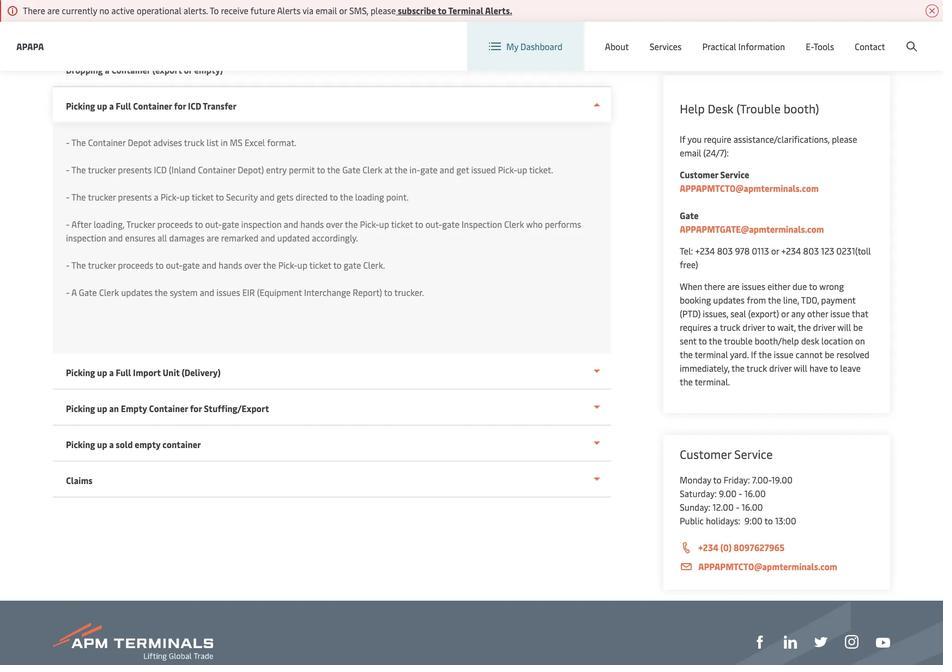 Task type: vqa. For each thing, say whether or not it's contained in the screenshot.
apply
no



Task type: describe. For each thing, give the bounding box(es) containing it.
unit
[[163, 366, 180, 378]]

picking for picking up an empty container for stuffing/export
[[66, 402, 95, 414]]

booth/help
[[755, 335, 799, 347]]

updated
[[277, 232, 310, 244]]

0 horizontal spatial will
[[794, 362, 808, 374]]

and down damages
[[202, 259, 217, 271]]

information
[[739, 40, 785, 52]]

updates inside when there are issues either due to wrong booking updates from the line, tdo, payment (ptd) issues, seal (export) or any other issue that requires a truck driver to wait, the driver will be sent to the trouble booth/help desk location on the terminal yard. if the issue cannot be resolved immediately, the truck driver will have to leave the terminal.
[[713, 294, 745, 306]]

dropping a container (export or empty) button
[[53, 51, 611, 87]]

0 vertical spatial please
[[371, 4, 396, 16]]

a right "dropping"
[[105, 64, 110, 76]]

- the container depot advises truck list in ms excel format.
[[66, 136, 297, 148]]

- for - after loading, trucker proceeds to out-gate inspection and hands over the pick-up ticket to out-gate inspection clerk who performs inspection and ensures all damages are remarked and updated accordingly.
[[66, 218, 70, 230]]

picking up a full container for icd transfer button
[[53, 87, 611, 122]]

pick- down the (inland
[[161, 191, 180, 203]]

full for container
[[116, 100, 131, 112]]

gate appapmtgate@apmterminals.com
[[680, 209, 824, 235]]

+234 (0) 8097627965
[[699, 542, 785, 554]]

trucker
[[126, 218, 155, 230]]

container down dropping a container (export or empty)
[[133, 100, 172, 112]]

apapa
[[16, 40, 44, 52]]

either
[[768, 280, 791, 292]]

terminal
[[695, 348, 728, 360]]

2 horizontal spatial driver
[[813, 321, 836, 333]]

there are currently no active operational alerts. to receive future alerts via email or sms, please subscribe to terminal alerts.
[[23, 4, 512, 16]]

monday to friday: 7.00-19.00 saturday: 9.00 - 16.00 sunday: 12.00 - 16.00 public holidays:  9:00 to 13:00
[[680, 474, 797, 527]]

- for - the trucker presents a pick-up ticket to security and gets directed to the loading point.
[[66, 191, 70, 203]]

permit
[[289, 164, 315, 176]]

contact button
[[855, 22, 886, 71]]

a up trucker
[[154, 191, 158, 203]]

gate inside gate appapmtgate@apmterminals.com
[[680, 209, 699, 221]]

gate left get
[[420, 164, 438, 176]]

1 appapmtcto@apmterminals.com link from the top
[[680, 182, 819, 194]]

security
[[226, 191, 258, 203]]

ticket inside - after loading, trucker proceeds to out-gate inspection and hands over the pick-up ticket to out-gate inspection clerk who performs inspection and ensures all damages are remarked and updated accordingly.
[[391, 218, 413, 230]]

advises
[[153, 136, 182, 148]]

apapa link
[[16, 40, 44, 53]]

issues,
[[703, 308, 729, 320]]

terminal
[[448, 4, 484, 16]]

- for - the container depot advises truck list in ms excel format.
[[66, 136, 70, 148]]

picking up an empty container for stuffing/export button
[[53, 390, 611, 426]]

e-
[[806, 40, 814, 52]]

up down "dropping"
[[97, 100, 107, 112]]

0113
[[752, 245, 769, 257]]

and down loading,
[[108, 232, 123, 244]]

ensures
[[125, 232, 155, 244]]

0 horizontal spatial driver
[[743, 321, 765, 333]]

global
[[733, 32, 758, 44]]

1 horizontal spatial clerk
[[363, 164, 383, 176]]

1 vertical spatial truck
[[720, 321, 741, 333]]

the left system
[[155, 286, 168, 298]]

appapmtgate@apmterminals.com link
[[680, 223, 824, 235]]

cannot
[[796, 348, 823, 360]]

the for - the trucker presents a pick-up ticket to security and gets directed to the loading point.
[[71, 191, 86, 203]]

and right system
[[200, 286, 214, 298]]

email inside if you require assistance/clarifications, please email (24/7):
[[680, 147, 702, 159]]

picking up a sold empty container
[[66, 438, 201, 450]]

0 horizontal spatial gate
[[79, 286, 97, 298]]

help desk (trouble booth)
[[680, 100, 822, 117]]

8097627965
[[734, 542, 785, 554]]

container
[[163, 438, 201, 450]]

the for - the trucker presents icd (inland container depot) entry permit to the gate clerk at the in-gate and get issued pick-up ticket.
[[71, 164, 86, 176]]

- for - the trucker proceeds to out-gate and hands over the pick-up ticket to gate clerk.
[[66, 259, 70, 271]]

payment
[[821, 294, 856, 306]]

for for stuffing/export
[[190, 402, 202, 414]]

active
[[111, 4, 135, 16]]

the up 'desk'
[[798, 321, 811, 333]]

container left (export
[[111, 64, 150, 76]]

dashboard
[[521, 40, 563, 52]]

entry
[[266, 164, 287, 176]]

customer service appapmtcto@apmterminals.com
[[680, 169, 819, 194]]

performs
[[545, 218, 581, 230]]

(0)
[[721, 542, 732, 554]]

over inside - after loading, trucker proceeds to out-gate inspection and hands over the pick-up ticket to out-gate inspection clerk who performs inspection and ensures all damages are remarked and updated accordingly.
[[326, 218, 343, 230]]

+234 left (0)
[[699, 542, 719, 554]]

proceeds inside - after loading, trucker proceeds to out-gate inspection and hands over the pick-up ticket to out-gate inspection clerk who performs inspection and ensures all damages are remarked and updated accordingly.
[[157, 218, 193, 230]]

0 vertical spatial 16.00
[[745, 488, 766, 500]]

presents for a
[[118, 191, 152, 203]]

linkedin image
[[784, 636, 797, 649]]

transfer
[[203, 100, 237, 112]]

loading
[[355, 191, 384, 203]]

container right empty
[[149, 402, 188, 414]]

0 horizontal spatial proceeds
[[118, 259, 153, 271]]

immediately,
[[680, 362, 730, 374]]

the down sent
[[680, 348, 693, 360]]

customer for customer service
[[680, 446, 732, 462]]

1 803 from the left
[[717, 245, 733, 257]]

up left ticket.
[[517, 164, 527, 176]]

or left "sms,"
[[339, 4, 347, 16]]

a
[[71, 286, 77, 298]]

twitter image
[[815, 636, 828, 649]]

on
[[855, 335, 865, 347]]

the right "permit"
[[327, 164, 340, 176]]

for for icd
[[174, 100, 186, 112]]

from
[[747, 294, 766, 306]]

a left sold
[[109, 438, 114, 450]]

facebook image
[[754, 636, 767, 649]]

apmt footer logo image
[[53, 623, 213, 661]]

login / create account
[[835, 32, 923, 44]]

wrong
[[820, 280, 844, 292]]

claims button
[[53, 462, 611, 498]]

- a gate clerk updates the system and issues eir (equipment interchange report) to trucker.
[[66, 286, 426, 298]]

the right at
[[395, 164, 408, 176]]

you
[[688, 133, 702, 145]]

are inside when there are issues either due to wrong booking updates from the line, tdo, payment (ptd) issues, seal (export) or any other issue that requires a truck driver to wait, the driver will be sent to the trouble booth/help desk location on the terminal yard. if the issue cannot be resolved immediately, the truck driver will have to leave the terminal.
[[727, 280, 740, 292]]

the left loading
[[340, 191, 353, 203]]

up down the (inland
[[180, 191, 190, 203]]

(24/7):
[[704, 147, 729, 159]]

clerk.
[[363, 259, 385, 271]]

the down either
[[768, 294, 781, 306]]

1 vertical spatial be
[[825, 348, 835, 360]]

0 horizontal spatial out-
[[166, 259, 183, 271]]

1 vertical spatial inspection
[[66, 232, 106, 244]]

gate down damages
[[183, 259, 200, 271]]

up left import
[[97, 366, 107, 378]]

9.00
[[719, 488, 737, 500]]

fill 44 link
[[815, 635, 828, 649]]

picking up a full import unit (delivery)
[[66, 366, 221, 378]]

0 vertical spatial issue
[[831, 308, 850, 320]]

a left import
[[109, 366, 114, 378]]

assistance/clarifications,
[[734, 133, 830, 145]]

presents for icd
[[118, 164, 152, 176]]

or inside tel: +234 803 978 0113 or +234 803 123 0231(toll free)
[[771, 245, 779, 257]]

report)
[[353, 286, 382, 298]]

2 horizontal spatial truck
[[747, 362, 767, 374]]

1 horizontal spatial inspection
[[241, 218, 282, 230]]

service for customer service appapmtcto@apmterminals.com
[[720, 169, 750, 181]]

alerts.
[[184, 4, 208, 16]]

+234 right 0113
[[782, 245, 801, 257]]

0 horizontal spatial over
[[244, 259, 261, 271]]

icd inside dropdown button
[[188, 100, 201, 112]]

1 vertical spatial 16.00
[[742, 501, 763, 513]]

the up terminal in the right bottom of the page
[[709, 335, 722, 347]]

trucker.
[[395, 286, 424, 298]]

- for - the trucker presents icd (inland container depot) entry permit to the gate clerk at the in-gate and get issued pick-up ticket.
[[66, 164, 70, 176]]

help
[[680, 100, 705, 117]]

who
[[526, 218, 543, 230]]

login / create account link
[[814, 22, 923, 54]]

tdo,
[[801, 294, 819, 306]]

loading,
[[94, 218, 124, 230]]

there
[[704, 280, 725, 292]]

container left the depot
[[88, 136, 126, 148]]

updates inside "picking up a full container for icd transfer" element
[[121, 286, 153, 298]]

practical information button
[[703, 22, 785, 71]]

the inside - after loading, trucker proceeds to out-gate inspection and hands over the pick-up ticket to out-gate inspection clerk who performs inspection and ensures all damages are remarked and updated accordingly.
[[345, 218, 358, 230]]

services button
[[650, 22, 682, 71]]

location
[[822, 335, 853, 347]]

friday:
[[724, 474, 750, 486]]

(equipment
[[257, 286, 302, 298]]

gate up "remarked"
[[222, 218, 239, 230]]

switch location
[[637, 32, 698, 44]]

monday
[[680, 474, 712, 486]]

point.
[[386, 191, 409, 203]]

receive
[[221, 4, 248, 16]]

truck inside "picking up a full container for icd transfer" element
[[184, 136, 205, 148]]

0 horizontal spatial email
[[316, 4, 337, 16]]

get
[[457, 164, 469, 176]]

customer for customer service appapmtcto@apmterminals.com
[[680, 169, 718, 181]]

please inside if you require assistance/clarifications, please email (24/7):
[[832, 133, 857, 145]]

the up (equipment
[[263, 259, 276, 271]]



Task type: locate. For each thing, give the bounding box(es) containing it.
accordingly.
[[312, 232, 358, 244]]

out- up system
[[166, 259, 183, 271]]

1 horizontal spatial be
[[854, 321, 863, 333]]

appapmtcto@apmterminals.com up gate appapmtgate@apmterminals.com
[[680, 182, 819, 194]]

3 the from the top
[[71, 191, 86, 203]]

truck left list
[[184, 136, 205, 148]]

for up - the container depot advises truck list in ms excel format.
[[174, 100, 186, 112]]

booth)
[[784, 100, 820, 117]]

19.00
[[772, 474, 793, 486]]

picking for picking up a full container for icd transfer
[[66, 100, 95, 112]]

full left import
[[116, 366, 131, 378]]

tools
[[814, 40, 834, 52]]

container down list
[[198, 164, 236, 176]]

1 horizontal spatial icd
[[188, 100, 201, 112]]

no
[[99, 4, 109, 16]]

(export
[[152, 64, 182, 76]]

location
[[665, 32, 698, 44]]

up down point.
[[379, 218, 389, 230]]

you tube link
[[876, 635, 891, 649]]

2 803 from the left
[[803, 245, 819, 257]]

inspection down after
[[66, 232, 106, 244]]

2 vertical spatial ticket
[[309, 259, 331, 271]]

proceeds down 'ensures'
[[118, 259, 153, 271]]

pick- down updated
[[278, 259, 298, 271]]

1 vertical spatial email
[[680, 147, 702, 159]]

truck up trouble
[[720, 321, 741, 333]]

1 vertical spatial trucker
[[88, 191, 116, 203]]

or inside when there are issues either due to wrong booking updates from the line, tdo, payment (ptd) issues, seal (export) or any other issue that requires a truck driver to wait, the driver will be sent to the trouble booth/help desk location on the terminal yard. if the issue cannot be resolved immediately, the truck driver will have to leave the terminal.
[[781, 308, 789, 320]]

1 horizontal spatial issue
[[831, 308, 850, 320]]

1 full from the top
[[116, 100, 131, 112]]

0 vertical spatial appapmtcto@apmterminals.com
[[680, 182, 819, 194]]

hands up updated
[[300, 218, 324, 230]]

be up on
[[854, 321, 863, 333]]

ms
[[230, 136, 243, 148]]

if right yard.
[[751, 348, 757, 360]]

trucker for - the trucker proceeds to out-gate and hands over the pick-up ticket to gate clerk.
[[88, 259, 116, 271]]

0231(toll
[[837, 245, 871, 257]]

0 horizontal spatial issues
[[217, 286, 240, 298]]

service inside customer service appapmtcto@apmterminals.com
[[720, 169, 750, 181]]

2 appapmtcto@apmterminals.com link from the top
[[680, 560, 874, 574]]

driver down booth/help
[[770, 362, 792, 374]]

issues inside when there are issues either due to wrong booking updates from the line, tdo, payment (ptd) issues, seal (export) or any other issue that requires a truck driver to wait, the driver will be sent to the trouble booth/help desk location on the terminal yard. if the issue cannot be resolved immediately, the truck driver will have to leave the terminal.
[[742, 280, 766, 292]]

the
[[327, 164, 340, 176], [395, 164, 408, 176], [340, 191, 353, 203], [345, 218, 358, 230], [263, 259, 276, 271], [155, 286, 168, 298], [768, 294, 781, 306], [798, 321, 811, 333], [709, 335, 722, 347], [680, 348, 693, 360], [759, 348, 772, 360], [732, 362, 745, 374], [680, 376, 693, 388]]

0 vertical spatial ticket
[[192, 191, 214, 203]]

1 vertical spatial service
[[735, 446, 773, 462]]

0 horizontal spatial clerk
[[99, 286, 119, 298]]

1 vertical spatial for
[[190, 402, 202, 414]]

1 vertical spatial over
[[244, 259, 261, 271]]

picking for picking up a sold empty container
[[66, 438, 95, 450]]

2 full from the top
[[116, 366, 131, 378]]

2 vertical spatial trucker
[[88, 259, 116, 271]]

0 horizontal spatial are
[[47, 4, 60, 16]]

a down dropping a container (export or empty)
[[109, 100, 114, 112]]

updates up seal
[[713, 294, 745, 306]]

tel:
[[680, 245, 693, 257]]

yard.
[[730, 348, 749, 360]]

0 vertical spatial customer
[[680, 169, 718, 181]]

0 horizontal spatial ticket
[[192, 191, 214, 203]]

switch location button
[[619, 32, 698, 44]]

1 vertical spatial ticket
[[391, 218, 413, 230]]

2 trucker from the top
[[88, 191, 116, 203]]

if left the you
[[680, 133, 686, 145]]

16.00 up '9:00'
[[742, 501, 763, 513]]

clerk left "who" on the top right of the page
[[504, 218, 524, 230]]

(ptd)
[[680, 308, 701, 320]]

in-
[[410, 164, 420, 176]]

email right via
[[316, 4, 337, 16]]

gate up loading
[[342, 164, 361, 176]]

service for customer service
[[735, 446, 773, 462]]

up left an
[[97, 402, 107, 414]]

1 vertical spatial hands
[[219, 259, 242, 271]]

full up the depot
[[116, 100, 131, 112]]

import
[[133, 366, 161, 378]]

1 horizontal spatial for
[[190, 402, 202, 414]]

1 vertical spatial appapmtcto@apmterminals.com link
[[680, 560, 874, 574]]

1 vertical spatial full
[[116, 366, 131, 378]]

1 vertical spatial if
[[751, 348, 757, 360]]

login
[[835, 32, 856, 44]]

email down the you
[[680, 147, 702, 159]]

to
[[210, 4, 219, 16]]

an
[[109, 402, 119, 414]]

2 horizontal spatial clerk
[[504, 218, 524, 230]]

icd left transfer
[[188, 100, 201, 112]]

0 horizontal spatial 803
[[717, 245, 733, 257]]

over up accordingly.
[[326, 218, 343, 230]]

my dashboard
[[506, 40, 563, 52]]

0 vertical spatial hands
[[300, 218, 324, 230]]

0 vertical spatial appapmtcto@apmterminals.com link
[[680, 182, 819, 194]]

1 horizontal spatial proceeds
[[157, 218, 193, 230]]

picking up a full container for icd transfer element
[[53, 122, 611, 354]]

picking for picking up a full import unit (delivery)
[[66, 366, 95, 378]]

13:00
[[775, 515, 797, 527]]

up inside - after loading, trucker proceeds to out-gate inspection and hands over the pick-up ticket to out-gate inspection clerk who performs inspection and ensures all damages are remarked and updated accordingly.
[[379, 218, 389, 230]]

issues up from
[[742, 280, 766, 292]]

+234 (0) 8097627965 link
[[680, 541, 874, 555]]

0 vertical spatial if
[[680, 133, 686, 145]]

ticket down point.
[[391, 218, 413, 230]]

due
[[793, 280, 807, 292]]

2 horizontal spatial ticket
[[391, 218, 413, 230]]

0 vertical spatial over
[[326, 218, 343, 230]]

0 vertical spatial will
[[838, 321, 851, 333]]

clerk inside - after loading, trucker proceeds to out-gate inspection and hands over the pick-up ticket to out-gate inspection clerk who performs inspection and ensures all damages are remarked and updated accordingly.
[[504, 218, 524, 230]]

1 the from the top
[[71, 136, 86, 148]]

0 horizontal spatial icd
[[154, 164, 167, 176]]

0 vertical spatial for
[[174, 100, 186, 112]]

icd
[[188, 100, 201, 112], [154, 164, 167, 176]]

pick- right issued
[[498, 164, 517, 176]]

1 horizontal spatial gate
[[342, 164, 361, 176]]

0 vertical spatial clerk
[[363, 164, 383, 176]]

up down updated
[[298, 259, 308, 271]]

pick- inside - after loading, trucker proceeds to out-gate inspection and hands over the pick-up ticket to out-gate inspection clerk who performs inspection and ensures all damages are remarked and updated accordingly.
[[360, 218, 379, 230]]

1 customer from the top
[[680, 169, 718, 181]]

pick- down loading
[[360, 218, 379, 230]]

0 vertical spatial icd
[[188, 100, 201, 112]]

1 presents from the top
[[118, 164, 152, 176]]

1 horizontal spatial hands
[[300, 218, 324, 230]]

0 horizontal spatial for
[[174, 100, 186, 112]]

be
[[854, 321, 863, 333], [825, 348, 835, 360]]

sent
[[680, 335, 697, 347]]

format.
[[267, 136, 297, 148]]

the down booth/help
[[759, 348, 772, 360]]

instagram image
[[845, 636, 859, 649]]

0 vertical spatial proceeds
[[157, 218, 193, 230]]

clerk left at
[[363, 164, 383, 176]]

clerk
[[363, 164, 383, 176], [504, 218, 524, 230], [99, 286, 119, 298]]

gate left clerk. on the top of page
[[344, 259, 361, 271]]

depot)
[[238, 164, 264, 176]]

updates left system
[[121, 286, 153, 298]]

(export)
[[749, 308, 779, 320]]

978
[[735, 245, 750, 257]]

or inside dropdown button
[[184, 64, 192, 76]]

appapmtcto@apmterminals.com link down +234 (0) 8097627965 link
[[680, 560, 874, 574]]

if inside if you require assistance/clarifications, please email (24/7):
[[680, 133, 686, 145]]

the down the immediately,
[[680, 376, 693, 388]]

2 customer from the top
[[680, 446, 732, 462]]

appapmtcto@apmterminals.com link up gate appapmtgate@apmterminals.com
[[680, 182, 819, 194]]

gate up tel: at the right
[[680, 209, 699, 221]]

icd left the (inland
[[154, 164, 167, 176]]

0 horizontal spatial be
[[825, 348, 835, 360]]

out- left inspection
[[426, 218, 442, 230]]

and left gets
[[260, 191, 275, 203]]

9:00
[[745, 515, 763, 527]]

0 horizontal spatial hands
[[219, 259, 242, 271]]

driver down (export)
[[743, 321, 765, 333]]

1 horizontal spatial if
[[751, 348, 757, 360]]

hands inside - after loading, trucker proceeds to out-gate inspection and hands over the pick-up ticket to out-gate inspection clerk who performs inspection and ensures all damages are remarked and updated accordingly.
[[300, 218, 324, 230]]

all
[[158, 232, 167, 244]]

1 vertical spatial presents
[[118, 191, 152, 203]]

0 vertical spatial are
[[47, 4, 60, 16]]

the for - the container depot advises truck list in ms excel format.
[[71, 136, 86, 148]]

1 horizontal spatial over
[[326, 218, 343, 230]]

driver down other
[[813, 321, 836, 333]]

2 vertical spatial truck
[[747, 362, 767, 374]]

0 horizontal spatial issue
[[774, 348, 794, 360]]

empty
[[121, 402, 147, 414]]

1 vertical spatial are
[[207, 232, 219, 244]]

account
[[891, 32, 923, 44]]

customer down (24/7):
[[680, 169, 718, 181]]

issues left eir
[[217, 286, 240, 298]]

0 vertical spatial be
[[854, 321, 863, 333]]

have
[[810, 362, 828, 374]]

1 vertical spatial proceeds
[[118, 259, 153, 271]]

- the trucker presents a pick-up ticket to security and gets directed to the loading point.
[[66, 191, 409, 203]]

3 trucker from the top
[[88, 259, 116, 271]]

tel: +234 803 978 0113 or +234 803 123 0231(toll free)
[[680, 245, 871, 270]]

list
[[207, 136, 219, 148]]

dropping
[[66, 64, 103, 76]]

2 horizontal spatial out-
[[426, 218, 442, 230]]

1 vertical spatial will
[[794, 362, 808, 374]]

1 horizontal spatial please
[[832, 133, 857, 145]]

1 horizontal spatial 803
[[803, 245, 819, 257]]

remarked
[[221, 232, 259, 244]]

1 vertical spatial gate
[[680, 209, 699, 221]]

2 vertical spatial are
[[727, 280, 740, 292]]

trucker for - the trucker presents icd (inland container depot) entry permit to the gate clerk at the in-gate and get issued pick-up ticket.
[[88, 164, 116, 176]]

if inside when there are issues either due to wrong booking updates from the line, tdo, payment (ptd) issues, seal (export) or any other issue that requires a truck driver to wait, the driver will be sent to the trouble booth/help desk location on the terminal yard. if the issue cannot be resolved immediately, the truck driver will have to leave the terminal.
[[751, 348, 757, 360]]

truck down yard.
[[747, 362, 767, 374]]

1 vertical spatial issue
[[774, 348, 794, 360]]

presents down the depot
[[118, 164, 152, 176]]

services
[[650, 40, 682, 52]]

1 horizontal spatial are
[[207, 232, 219, 244]]

directed
[[296, 191, 328, 203]]

0 vertical spatial full
[[116, 100, 131, 112]]

trouble
[[724, 335, 753, 347]]

if you require assistance/clarifications, please email (24/7):
[[680, 133, 857, 159]]

issued
[[471, 164, 496, 176]]

appapmtgate@apmterminals.com
[[680, 223, 824, 235]]

or left any
[[781, 308, 789, 320]]

- inside - after loading, trucker proceeds to out-gate inspection and hands over the pick-up ticket to out-gate inspection clerk who performs inspection and ensures all damages are remarked and updated accordingly.
[[66, 218, 70, 230]]

0 horizontal spatial if
[[680, 133, 686, 145]]

switch
[[637, 32, 662, 44]]

1 trucker from the top
[[88, 164, 116, 176]]

- for - a gate clerk updates the system and issues eir (equipment interchange report) to trucker.
[[66, 286, 70, 298]]

for down the (delivery)
[[190, 402, 202, 414]]

(delivery)
[[182, 366, 221, 378]]

full for import
[[116, 366, 131, 378]]

customer
[[680, 169, 718, 181], [680, 446, 732, 462]]

0 vertical spatial presents
[[118, 164, 152, 176]]

+234 right tel: at the right
[[695, 245, 715, 257]]

over up eir
[[244, 259, 261, 271]]

0 horizontal spatial updates
[[121, 286, 153, 298]]

are inside - after loading, trucker proceeds to out-gate inspection and hands over the pick-up ticket to out-gate inspection clerk who performs inspection and ensures all damages are remarked and updated accordingly.
[[207, 232, 219, 244]]

for inside picking up an empty container for stuffing/export dropdown button
[[190, 402, 202, 414]]

2 horizontal spatial are
[[727, 280, 740, 292]]

desk
[[708, 100, 734, 117]]

1 vertical spatial appapmtcto@apmterminals.com
[[699, 561, 838, 573]]

the down yard.
[[732, 362, 745, 374]]

picking
[[66, 100, 95, 112], [66, 366, 95, 378], [66, 402, 95, 414], [66, 438, 95, 450]]

803 left 978
[[717, 245, 733, 257]]

1 horizontal spatial out-
[[205, 218, 222, 230]]

(trouble
[[737, 100, 781, 117]]

empty
[[135, 438, 161, 450]]

out- up "remarked"
[[205, 218, 222, 230]]

4 picking from the top
[[66, 438, 95, 450]]

close alert image
[[926, 4, 939, 17]]

practical
[[703, 40, 737, 52]]

inspection up "remarked"
[[241, 218, 282, 230]]

1 vertical spatial icd
[[154, 164, 167, 176]]

1 horizontal spatial truck
[[720, 321, 741, 333]]

2 the from the top
[[71, 164, 86, 176]]

interchange
[[304, 286, 351, 298]]

and left updated
[[261, 232, 275, 244]]

there
[[23, 4, 45, 16]]

hands down "remarked"
[[219, 259, 242, 271]]

presents up trucker
[[118, 191, 152, 203]]

or right 0113
[[771, 245, 779, 257]]

subscribe
[[398, 4, 436, 16]]

issues inside "picking up a full container for icd transfer" element
[[217, 286, 240, 298]]

at
[[385, 164, 393, 176]]

my
[[506, 40, 519, 52]]

1 horizontal spatial will
[[838, 321, 851, 333]]

0 vertical spatial service
[[720, 169, 750, 181]]

create
[[863, 32, 889, 44]]

clerk right the a
[[99, 286, 119, 298]]

0 vertical spatial gate
[[342, 164, 361, 176]]

3 picking from the top
[[66, 402, 95, 414]]

1 vertical spatial customer
[[680, 446, 732, 462]]

in
[[221, 136, 228, 148]]

updates
[[121, 286, 153, 298], [713, 294, 745, 306]]

excel
[[245, 136, 265, 148]]

require
[[704, 133, 732, 145]]

other
[[807, 308, 829, 320]]

2 vertical spatial gate
[[79, 286, 97, 298]]

2 presents from the top
[[118, 191, 152, 203]]

appapmtcto@apmterminals.com down +234 (0) 8097627965 link
[[699, 561, 838, 573]]

1 horizontal spatial ticket
[[309, 259, 331, 271]]

1 horizontal spatial updates
[[713, 294, 745, 306]]

sold
[[116, 438, 133, 450]]

the for - the trucker proceeds to out-gate and hands over the pick-up ticket to gate clerk.
[[71, 259, 86, 271]]

youtube image
[[876, 638, 891, 648]]

for inside 'picking up a full container for icd transfer' dropdown button
[[174, 100, 186, 112]]

a inside when there are issues either due to wrong booking updates from the line, tdo, payment (ptd) issues, seal (export) or any other issue that requires a truck driver to wait, the driver will be sent to the trouble booth/help desk location on the terminal yard. if the issue cannot be resolved immediately, the truck driver will have to leave the terminal.
[[714, 321, 718, 333]]

customer up monday
[[680, 446, 732, 462]]

0 horizontal spatial inspection
[[66, 232, 106, 244]]

4 the from the top
[[71, 259, 86, 271]]

future
[[251, 4, 275, 16]]

1 horizontal spatial driver
[[770, 362, 792, 374]]

gate right the a
[[79, 286, 97, 298]]

2 vertical spatial clerk
[[99, 286, 119, 298]]

issue down payment
[[831, 308, 850, 320]]

0 vertical spatial email
[[316, 4, 337, 16]]

e-tools
[[806, 40, 834, 52]]

if
[[680, 133, 686, 145], [751, 348, 757, 360]]

1 horizontal spatial issues
[[742, 280, 766, 292]]

1 horizontal spatial email
[[680, 147, 702, 159]]

up left sold
[[97, 438, 107, 450]]

0 horizontal spatial please
[[371, 4, 396, 16]]

operational
[[137, 4, 182, 16]]

ticket up interchange
[[309, 259, 331, 271]]

1 picking from the top
[[66, 100, 95, 112]]

trucker for - the trucker presents a pick-up ticket to security and gets directed to the loading point.
[[88, 191, 116, 203]]

2 horizontal spatial gate
[[680, 209, 699, 221]]

inspection
[[241, 218, 282, 230], [66, 232, 106, 244]]

1 vertical spatial clerk
[[504, 218, 524, 230]]

after
[[71, 218, 91, 230]]

2 picking from the top
[[66, 366, 95, 378]]

0 horizontal spatial truck
[[184, 136, 205, 148]]

0 vertical spatial inspection
[[241, 218, 282, 230]]

picking up a full import unit (delivery) button
[[53, 354, 611, 390]]

service down (24/7):
[[720, 169, 750, 181]]

proceeds up damages
[[157, 218, 193, 230]]

when
[[680, 280, 703, 292]]

gate left inspection
[[442, 218, 460, 230]]

and up updated
[[284, 218, 298, 230]]

ticket down the (inland
[[192, 191, 214, 203]]

customer inside customer service appapmtcto@apmterminals.com
[[680, 169, 718, 181]]

and left get
[[440, 164, 454, 176]]

or left empty)
[[184, 64, 192, 76]]

service up 7.00-
[[735, 446, 773, 462]]



